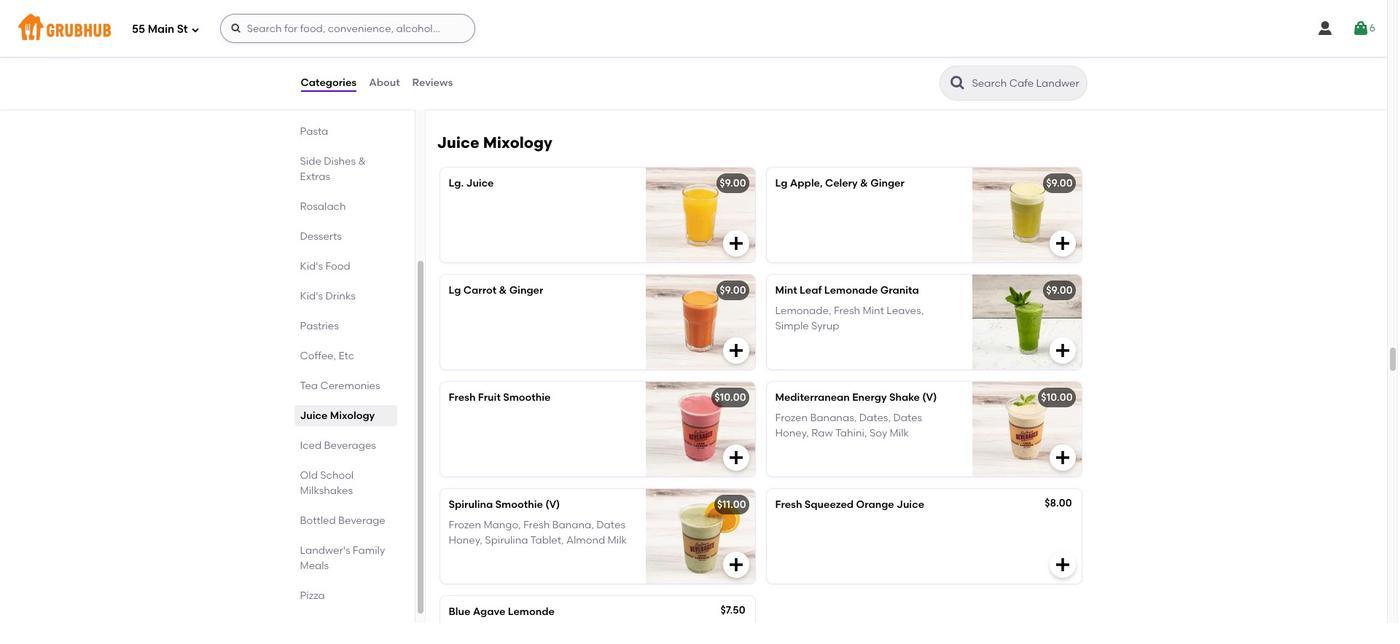 Task type: describe. For each thing, give the bounding box(es) containing it.
iced beverages tab
[[300, 438, 391, 454]]

juice up lg.
[[437, 133, 480, 152]]

blue agave lemonde
[[449, 606, 555, 618]]

fresh squeezed orange juice
[[776, 499, 925, 511]]

milkshakes
[[300, 485, 353, 497]]

side dishes & extras tab
[[300, 154, 391, 185]]

pasta
[[300, 125, 328, 138]]

carrot
[[464, 284, 497, 297]]

celery
[[826, 177, 858, 190]]

search icon image
[[949, 74, 967, 92]]

$7.50
[[721, 605, 746, 617]]

$11.00
[[717, 499, 746, 511]]

mediterranean
[[776, 392, 850, 404]]

dates,
[[860, 412, 891, 425]]

pizza
[[300, 590, 325, 602]]

juice inside "tab"
[[300, 410, 328, 422]]

vanilla
[[449, 47, 483, 60]]

0 horizontal spatial ginger
[[510, 284, 544, 297]]

$9.00 for lg. juice
[[720, 177, 746, 190]]

old
[[300, 470, 318, 482]]

bananas,
[[811, 412, 857, 425]]

juice mixology inside "tab"
[[300, 410, 375, 422]]

bottled
[[300, 515, 336, 527]]

orange
[[857, 499, 895, 511]]

soy
[[870, 427, 888, 440]]

kid's drinks
[[300, 290, 356, 303]]

0 vertical spatial smoothie
[[503, 392, 551, 404]]

etc
[[339, 350, 355, 362]]

0 vertical spatial (v)
[[923, 392, 937, 404]]

milk inside frozen mango, fresh banana, dates honey,  spirulina tablet, almond milk
[[608, 534, 627, 547]]

& for lg carrot & ginger
[[499, 284, 507, 297]]

& for side dishes & extras
[[358, 155, 366, 168]]

svg image for fresh fruit smoothie
[[728, 449, 745, 467]]

bottled beverage tab
[[300, 513, 391, 529]]

beverages
[[324, 440, 376, 452]]

side dishes & extras
[[300, 155, 366, 183]]

1 horizontal spatial mixology
[[483, 133, 553, 152]]

svg image for fresh squeezed orange juice
[[1054, 556, 1072, 574]]

school
[[320, 470, 354, 482]]

$9.00 for lg apple, celery & ginger
[[1047, 177, 1073, 190]]

main navigation navigation
[[0, 0, 1388, 57]]

mixology inside "tab"
[[330, 410, 375, 422]]

leaf
[[800, 284, 822, 297]]

rosalach
[[300, 201, 346, 213]]

family
[[353, 545, 385, 557]]

juice right orange in the right bottom of the page
[[897, 499, 925, 511]]

side
[[300, 155, 322, 168]]

banana,
[[553, 520, 594, 532]]

2 horizontal spatial &
[[861, 177, 869, 190]]

almond
[[567, 534, 606, 547]]

apple,
[[790, 177, 823, 190]]

svg image for lg apple, celery & ginger
[[1054, 235, 1072, 252]]

1 horizontal spatial ginger
[[871, 177, 905, 190]]

spirulina smoothie (v)
[[449, 499, 560, 511]]

6 button
[[1353, 15, 1376, 42]]

lg apple, celery & ginger
[[776, 177, 905, 190]]

agave
[[473, 606, 506, 618]]

kid's food tab
[[300, 259, 391, 274]]

drinks
[[326, 290, 356, 303]]

lg apple, celery & ginger image
[[973, 168, 1082, 263]]

shake
[[890, 392, 920, 404]]

lg carrot & ginger image
[[646, 275, 755, 370]]

main
[[148, 22, 174, 35]]

coffee,
[[300, 350, 336, 362]]

$5.50
[[719, 46, 746, 58]]

desserts
[[300, 230, 342, 243]]

st
[[177, 22, 188, 35]]

fresh left squeezed
[[776, 499, 803, 511]]

lg. juice image
[[646, 168, 755, 263]]

reviews
[[412, 76, 453, 89]]

frozen for frozen bananas, dates, dates honey, raw tahini, soy milk
[[776, 412, 808, 425]]

0 horizontal spatial (v)
[[546, 499, 560, 511]]

lg carrot & ginger
[[449, 284, 544, 297]]

0 vertical spatial spirulina
[[449, 499, 493, 511]]

pastries
[[300, 320, 339, 333]]

iced
[[300, 440, 322, 452]]

blue
[[449, 606, 471, 618]]

spirulina smoothie (v) image
[[646, 489, 755, 584]]

landwer's
[[300, 545, 350, 557]]

energy
[[853, 392, 887, 404]]

categories button
[[300, 57, 357, 109]]

lemonade
[[825, 284, 878, 297]]

mint leaf lemonade granita
[[776, 284, 920, 297]]

lemonade, fresh mint leaves, simple syrup
[[776, 305, 924, 332]]

honey, inside the frozen bananas, dates, dates honey, raw tahini, soy milk
[[776, 427, 810, 440]]

meals
[[300, 560, 329, 573]]

fresh inside lemonade, fresh mint leaves, simple syrup
[[834, 305, 861, 317]]

beverage
[[338, 515, 386, 527]]

mango,
[[484, 520, 521, 532]]

$10.00 for the fresh fruit smoothie "image"
[[715, 392, 746, 404]]

syrup
[[812, 320, 840, 332]]

kid's for kid's drinks
[[300, 290, 323, 303]]



Task type: locate. For each thing, give the bounding box(es) containing it.
frozen inside the frozen bananas, dates, dates honey, raw tahini, soy milk
[[776, 412, 808, 425]]

$9.00
[[720, 177, 746, 190], [1047, 177, 1073, 190], [720, 284, 746, 297], [1047, 284, 1073, 297]]

bottled beverage
[[300, 515, 386, 527]]

1 vertical spatial (v)
[[546, 499, 560, 511]]

& inside side dishes & extras
[[358, 155, 366, 168]]

0 horizontal spatial dates
[[597, 520, 626, 532]]

dates inside the frozen bananas, dates, dates honey, raw tahini, soy milk
[[894, 412, 923, 425]]

about button
[[368, 57, 401, 109]]

mixology
[[483, 133, 553, 152], [330, 410, 375, 422]]

leaves,
[[887, 305, 924, 317]]

1 horizontal spatial &
[[499, 284, 507, 297]]

Search for food, convenience, alcohol... search field
[[220, 14, 475, 43]]

iced beverages
[[300, 440, 376, 452]]

$10.00
[[715, 392, 746, 404], [1042, 392, 1073, 404]]

landwer's family meals tab
[[300, 543, 391, 574]]

svg image
[[191, 25, 200, 34], [728, 235, 745, 252], [1054, 235, 1072, 252], [728, 449, 745, 467], [1054, 449, 1072, 467], [1054, 556, 1072, 574]]

1 vertical spatial lg
[[449, 284, 461, 297]]

juice mixology tab
[[300, 408, 391, 424]]

0 vertical spatial milk
[[890, 427, 909, 440]]

0 horizontal spatial frozen
[[449, 520, 481, 532]]

0 vertical spatial frozen
[[776, 412, 808, 425]]

0 horizontal spatial mixology
[[330, 410, 375, 422]]

1 horizontal spatial $10.00
[[1042, 392, 1073, 404]]

svg image inside 6 button
[[1353, 20, 1370, 37]]

about
[[369, 76, 400, 89]]

svg image for lg. juice
[[728, 235, 745, 252]]

spirulina
[[449, 499, 493, 511], [485, 534, 528, 547]]

frozen down mediterranean
[[776, 412, 808, 425]]

0 horizontal spatial honey,
[[449, 534, 483, 547]]

1 vertical spatial &
[[861, 177, 869, 190]]

coffee, etc tab
[[300, 349, 391, 364]]

frozen for frozen mango, fresh banana, dates honey,  spirulina tablet, almond milk
[[449, 520, 481, 532]]

1 horizontal spatial dates
[[894, 412, 923, 425]]

1 vertical spatial spirulina
[[485, 534, 528, 547]]

ginger right carrot
[[510, 284, 544, 297]]

lg for lg apple, celery & ginger
[[776, 177, 788, 190]]

2 vertical spatial &
[[499, 284, 507, 297]]

0 horizontal spatial $10.00
[[715, 392, 746, 404]]

kid's
[[300, 260, 323, 273], [300, 290, 323, 303]]

juice mixology up iced beverages
[[300, 410, 375, 422]]

tahini,
[[836, 427, 868, 440]]

1 vertical spatial ginger
[[510, 284, 544, 297]]

dates inside frozen mango, fresh banana, dates honey,  spirulina tablet, almond milk
[[597, 520, 626, 532]]

1 horizontal spatial (v)
[[923, 392, 937, 404]]

extras
[[300, 171, 330, 183]]

smoothie
[[503, 392, 551, 404], [496, 499, 543, 511]]

1 horizontal spatial lg
[[776, 177, 788, 190]]

0 horizontal spatial &
[[358, 155, 366, 168]]

& right dishes
[[358, 155, 366, 168]]

ceremonies
[[320, 380, 380, 392]]

mint left leaf
[[776, 284, 798, 297]]

granita
[[881, 284, 920, 297]]

juice mixology up lg. juice
[[437, 133, 553, 152]]

1 horizontal spatial frozen
[[776, 412, 808, 425]]

milk inside the frozen bananas, dates, dates honey, raw tahini, soy milk
[[890, 427, 909, 440]]

&
[[358, 155, 366, 168], [861, 177, 869, 190], [499, 284, 507, 297]]

0 vertical spatial mixology
[[483, 133, 553, 152]]

mediterranean energy shake (v)
[[776, 392, 937, 404]]

categories
[[301, 76, 357, 89]]

1 horizontal spatial honey,
[[776, 427, 810, 440]]

fresh inside frozen mango, fresh banana, dates honey,  spirulina tablet, almond milk
[[524, 520, 550, 532]]

food
[[326, 260, 351, 273]]

ginger
[[871, 177, 905, 190], [510, 284, 544, 297]]

1 horizontal spatial milk
[[890, 427, 909, 440]]

fresh fruit smoothie
[[449, 392, 551, 404]]

lg. juice
[[449, 177, 494, 190]]

& right "celery"
[[861, 177, 869, 190]]

tea
[[300, 380, 318, 392]]

squeezed
[[805, 499, 854, 511]]

honey, down spirulina smoothie (v)
[[449, 534, 483, 547]]

kid's drinks tab
[[300, 289, 391, 304]]

milk
[[890, 427, 909, 440], [608, 534, 627, 547]]

1 $10.00 from the left
[[715, 392, 746, 404]]

2 $10.00 from the left
[[1042, 392, 1073, 404]]

kid's left food
[[300, 260, 323, 273]]

lg
[[776, 177, 788, 190], [449, 284, 461, 297]]

lemonade,
[[776, 305, 832, 317]]

fresh fruit smoothie image
[[646, 382, 755, 477]]

1 vertical spatial mixology
[[330, 410, 375, 422]]

$10.00 for mediterranean energy shake (v) image
[[1042, 392, 1073, 404]]

svg image inside main navigation navigation
[[191, 25, 200, 34]]

pizza tab
[[300, 589, 391, 604]]

$9.00 for lg carrot & ginger
[[720, 284, 746, 297]]

simple
[[776, 320, 809, 332]]

dates down the shake
[[894, 412, 923, 425]]

& right carrot
[[499, 284, 507, 297]]

0 horizontal spatial juice mixology
[[300, 410, 375, 422]]

smoothie right 'fruit'
[[503, 392, 551, 404]]

frozen bananas, dates, dates honey, raw tahini, soy milk
[[776, 412, 923, 440]]

rosalach tab
[[300, 199, 391, 214]]

1 vertical spatial frozen
[[449, 520, 481, 532]]

vanilla roobios
[[449, 47, 526, 60]]

mixology down ceremonies
[[330, 410, 375, 422]]

0 vertical spatial juice mixology
[[437, 133, 553, 152]]

1 vertical spatial milk
[[608, 534, 627, 547]]

tablet,
[[531, 534, 564, 547]]

fresh down mint leaf lemonade granita
[[834, 305, 861, 317]]

svg image
[[1317, 20, 1335, 37], [1353, 20, 1370, 37], [230, 23, 242, 34], [728, 342, 745, 360], [1054, 342, 1072, 360], [728, 556, 745, 574]]

2 kid's from the top
[[300, 290, 323, 303]]

lg for lg carrot & ginger
[[449, 284, 461, 297]]

reviews button
[[412, 57, 454, 109]]

55
[[132, 22, 145, 35]]

1 vertical spatial kid's
[[300, 290, 323, 303]]

0 vertical spatial &
[[358, 155, 366, 168]]

frozen mango, fresh banana, dates honey,  spirulina tablet, almond milk
[[449, 520, 627, 547]]

55 main st
[[132, 22, 188, 35]]

0 vertical spatial dates
[[894, 412, 923, 425]]

1 horizontal spatial juice mixology
[[437, 133, 553, 152]]

juice
[[437, 133, 480, 152], [466, 177, 494, 190], [300, 410, 328, 422], [897, 499, 925, 511]]

old school milkshakes
[[300, 470, 354, 497]]

old school milkshakes tab
[[300, 468, 391, 499]]

pasta tab
[[300, 124, 391, 139]]

raw
[[812, 427, 833, 440]]

lg left carrot
[[449, 284, 461, 297]]

dishes
[[324, 155, 356, 168]]

1 vertical spatial juice mixology
[[300, 410, 375, 422]]

frozen
[[776, 412, 808, 425], [449, 520, 481, 532]]

Search Cafe Landwer search field
[[971, 77, 1083, 90]]

frozen left 'mango,'
[[449, 520, 481, 532]]

(v)
[[923, 392, 937, 404], [546, 499, 560, 511]]

desserts tab
[[300, 229, 391, 244]]

mint down lemonade
[[863, 305, 885, 317]]

(v) right the shake
[[923, 392, 937, 404]]

0 vertical spatial kid's
[[300, 260, 323, 273]]

coffee, etc
[[300, 350, 355, 362]]

(v) up banana,
[[546, 499, 560, 511]]

spirulina inside frozen mango, fresh banana, dates honey,  spirulina tablet, almond milk
[[485, 534, 528, 547]]

juice mixology
[[437, 133, 553, 152], [300, 410, 375, 422]]

dates
[[894, 412, 923, 425], [597, 520, 626, 532]]

spirulina up 'mango,'
[[449, 499, 493, 511]]

frozen inside frozen mango, fresh banana, dates honey,  spirulina tablet, almond milk
[[449, 520, 481, 532]]

0 horizontal spatial milk
[[608, 534, 627, 547]]

0 vertical spatial ginger
[[871, 177, 905, 190]]

dates up almond
[[597, 520, 626, 532]]

0 vertical spatial lg
[[776, 177, 788, 190]]

kid's for kid's food
[[300, 260, 323, 273]]

pastries tab
[[300, 319, 391, 334]]

mint inside lemonade, fresh mint leaves, simple syrup
[[863, 305, 885, 317]]

milk right almond
[[608, 534, 627, 547]]

honey, left raw
[[776, 427, 810, 440]]

1 vertical spatial dates
[[597, 520, 626, 532]]

landwer's family meals
[[300, 545, 385, 573]]

1 kid's from the top
[[300, 260, 323, 273]]

0 vertical spatial honey,
[[776, 427, 810, 440]]

spirulina down 'mango,'
[[485, 534, 528, 547]]

$8.00
[[1045, 497, 1072, 510]]

fresh
[[834, 305, 861, 317], [449, 392, 476, 404], [776, 499, 803, 511], [524, 520, 550, 532]]

1 vertical spatial smoothie
[[496, 499, 543, 511]]

lemonde
[[508, 606, 555, 618]]

lg.
[[449, 177, 464, 190]]

kid's food
[[300, 260, 351, 273]]

tea ceremonies tab
[[300, 379, 391, 394]]

ginger right "celery"
[[871, 177, 905, 190]]

kid's left drinks
[[300, 290, 323, 303]]

lg left apple,
[[776, 177, 788, 190]]

1 vertical spatial honey,
[[449, 534, 483, 547]]

milk right soy
[[890, 427, 909, 440]]

smoothie up 'mango,'
[[496, 499, 543, 511]]

fresh up tablet,
[[524, 520, 550, 532]]

0 horizontal spatial lg
[[449, 284, 461, 297]]

1 horizontal spatial mint
[[863, 305, 885, 317]]

mediterranean energy shake (v) image
[[973, 382, 1082, 477]]

1 vertical spatial mint
[[863, 305, 885, 317]]

fruit
[[478, 392, 501, 404]]

mixology up lg. juice
[[483, 133, 553, 152]]

0 horizontal spatial mint
[[776, 284, 798, 297]]

0 vertical spatial mint
[[776, 284, 798, 297]]

fresh left 'fruit'
[[449, 392, 476, 404]]

juice right lg.
[[466, 177, 494, 190]]

6
[[1370, 22, 1376, 34]]

mint leaf lemonade granita image
[[973, 275, 1082, 370]]

mint
[[776, 284, 798, 297], [863, 305, 885, 317]]

juice up iced
[[300, 410, 328, 422]]

honey, inside frozen mango, fresh banana, dates honey,  spirulina tablet, almond milk
[[449, 534, 483, 547]]

tea ceremonies
[[300, 380, 380, 392]]

roobios
[[486, 47, 526, 60]]



Task type: vqa. For each thing, say whether or not it's contained in the screenshot.
Bottled Beverage tab
yes



